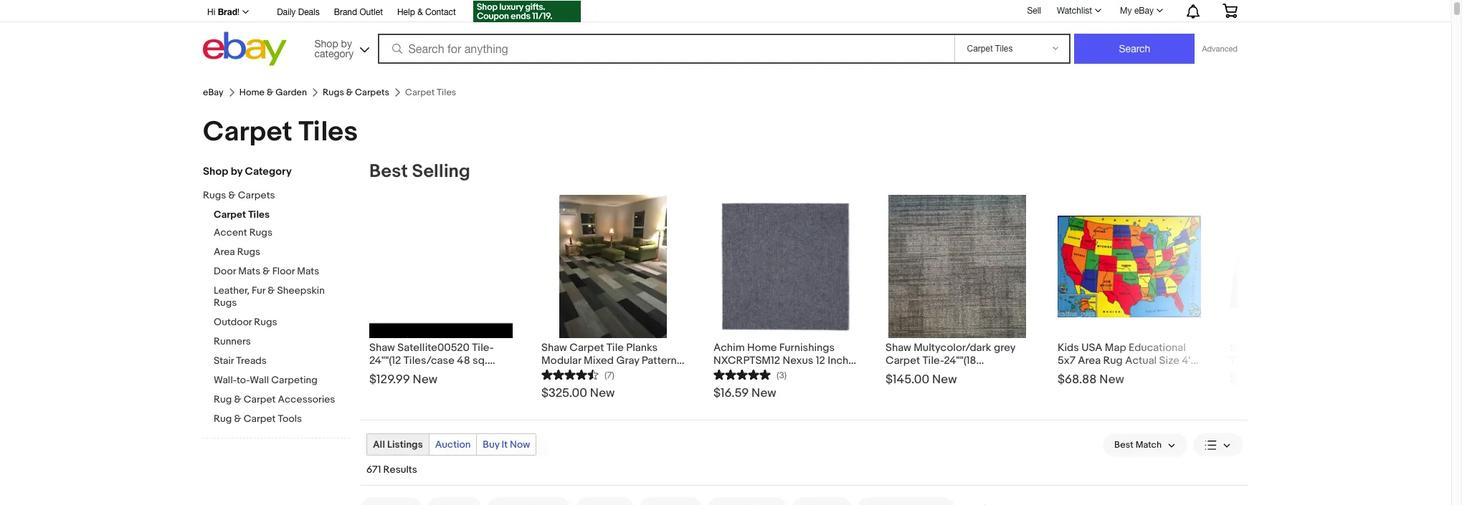 Task type: describe. For each thing, give the bounding box(es) containing it.
wall-to-wall carpeting link
[[214, 374, 350, 388]]

x
[[1058, 367, 1065, 381]]

ft./case)
[[968, 367, 1009, 381]]

shaw multycolor/dark grey carpet tile-24""(18 tiles/case 72sq. ft./case)
[[886, 341, 1016, 381]]

shop by category button
[[308, 32, 373, 63]]

get the coupon image
[[473, 1, 581, 22]]

tiles inside the rugs & carpets carpet tiles accent rugs area rugs door mats & floor mats leather, fur & sheepskin rugs outdoor rugs runners stair treads wall-to-wall carpeting rug & carpet accessories rug & carpet tools
[[248, 209, 270, 221]]

1 mats from the left
[[238, 265, 260, 278]]

grey
[[994, 341, 1016, 355]]

671
[[366, 464, 381, 476]]

rugs up the outdoor
[[214, 297, 237, 309]]

satellite00520
[[397, 341, 470, 355]]

runners
[[214, 336, 251, 348]]

sell link
[[1021, 5, 1048, 16]]

tile inside shaw carpet tile planks modular mixed gray patterns 1035 sq ft rectangles
[[607, 341, 624, 355]]

best for best match
[[1114, 440, 1134, 451]]

'
[[1266, 354, 1268, 368]]

advanced
[[1202, 44, 1238, 53]]

mixed
[[584, 354, 614, 368]]

tiles/case
[[1286, 354, 1335, 368]]

$129.99 new for (12
[[1230, 373, 1298, 387]]

accessories
[[278, 394, 335, 406]]

daily deals link
[[277, 5, 320, 21]]

$325.00 new
[[541, 387, 615, 401]]

new down (7)
[[590, 387, 615, 401]]

best for best selling
[[369, 161, 408, 183]]

by for category
[[231, 165, 242, 179]]

brand outlet link
[[334, 5, 383, 21]]

buy
[[483, 439, 499, 451]]

carpet inside shaw multycolor/dark grey carpet tile-24""(18 tiles/case 72sq. ft./case)
[[886, 354, 920, 368]]

48 inside the shaw grasshopper carpet tile - 2' ' (12 tiles/case 48 sq.ft.)
[[1337, 354, 1350, 368]]

garden
[[275, 87, 307, 98]]

rugs up runners link on the left bottom of page
[[254, 316, 277, 328]]

accent rugs link
[[214, 227, 350, 240]]

24""(12
[[369, 354, 401, 368]]

shaw for shaw multycolor/dark grey carpet tile-24""(18 tiles/case 72sq. ft./case)
[[886, 341, 911, 355]]

shaw for shaw satellite00520 tile- 24""(12 tiles/case 48 sq. ft./case
[[369, 341, 395, 355]]

your shopping cart image
[[1222, 4, 1238, 18]]

new for actual
[[1100, 373, 1124, 387]]

671 results
[[366, 464, 417, 476]]

4'11
[[1182, 354, 1198, 368]]

watchlist link
[[1049, 2, 1108, 19]]

area inside kids usa map educational 5x7 area rug actual size 4'11 x 6'10
[[1078, 354, 1101, 368]]

best selling main content
[[361, 161, 1390, 506]]

help & contact
[[397, 7, 456, 17]]

match
[[1136, 440, 1162, 451]]

shaw for shaw grasshopper carpet tile - 2' ' (12 tiles/case 48 sq.ft.)
[[1230, 341, 1256, 355]]

best match
[[1114, 440, 1162, 451]]

2 mats from the left
[[297, 265, 319, 278]]

selling
[[412, 161, 470, 183]]

usa
[[1082, 341, 1103, 355]]

modular
[[541, 354, 581, 368]]

hi brad !
[[207, 6, 240, 17]]

brad
[[218, 6, 237, 17]]

grasshopper
[[1258, 341, 1322, 355]]

floor
[[272, 265, 295, 278]]

home
[[239, 87, 265, 98]]

(12
[[1271, 354, 1283, 368]]

5 out of 5 stars image
[[714, 368, 771, 382]]

ft
[[584, 367, 595, 381]]

1 vertical spatial rug
[[214, 394, 232, 406]]

tools
[[278, 413, 302, 425]]

0 vertical spatial rugs & carpets link
[[323, 87, 389, 98]]

my ebay
[[1120, 6, 1154, 16]]

results
[[383, 464, 417, 476]]

all listings
[[373, 439, 423, 451]]

$325.00
[[541, 387, 587, 401]]

carpets for rugs & carpets
[[355, 87, 389, 98]]

patterns
[[642, 354, 682, 368]]

shop for shop by category
[[314, 38, 338, 49]]

rugs down accent
[[237, 246, 260, 258]]

wall-
[[214, 374, 237, 387]]

new down "(3)" 'link'
[[752, 387, 776, 401]]

to-
[[237, 374, 250, 387]]

rugs up area rugs link
[[249, 227, 272, 239]]

treads
[[236, 355, 267, 367]]

listings
[[387, 439, 423, 451]]

$68.88 new
[[1058, 373, 1124, 387]]

-
[[1250, 354, 1254, 368]]

carpets for rugs & carpets carpet tiles accent rugs area rugs door mats & floor mats leather, fur & sheepskin rugs outdoor rugs runners stair treads wall-to-wall carpeting rug & carpet accessories rug & carpet tools
[[238, 189, 275, 202]]

sell
[[1027, 5, 1041, 16]]

tile inside the shaw grasshopper carpet tile - 2' ' (12 tiles/case 48 sq.ft.)
[[1230, 354, 1247, 368]]

48 inside shaw satellite00520 tile- 24""(12 tiles/case 48 sq. ft./case
[[457, 354, 470, 368]]

rugs down shop by category
[[203, 189, 226, 202]]

none submit inside shop by category "banner"
[[1075, 34, 1195, 64]]

carpet up shop by category
[[203, 115, 292, 149]]

ebay link
[[203, 87, 224, 98]]

$68.88
[[1058, 373, 1097, 387]]

accent
[[214, 227, 247, 239]]

wall
[[250, 374, 269, 387]]

shaw multycolor/dark grey carpet tile-24""(18 tiles/case 72sq. ft./case) image
[[889, 195, 1026, 338]]

my
[[1120, 6, 1132, 16]]

buy it now link
[[477, 435, 536, 455]]

24""(18
[[944, 354, 976, 368]]

shop by category
[[314, 38, 354, 59]]

$145.00 new
[[886, 373, 957, 387]]

sheepskin
[[277, 285, 325, 297]]



Task type: vqa. For each thing, say whether or not it's contained in the screenshot.
Tile in the Shaw Carpet Tile Planks Modular Mixed Gray Patterns 1035 SQ FT Rectangles
yes



Task type: locate. For each thing, give the bounding box(es) containing it.
$129.99 down 24""(12
[[369, 373, 410, 387]]

0 vertical spatial ebay
[[1134, 6, 1154, 16]]

by down brand
[[341, 38, 352, 49]]

account navigation
[[199, 0, 1248, 24]]

1 vertical spatial area
[[1078, 354, 1101, 368]]

area rugs link
[[214, 246, 350, 260]]

planks
[[626, 341, 658, 355]]

$129.99
[[369, 373, 410, 387], [1230, 373, 1271, 387]]

$129.99 for 24""(12
[[369, 373, 410, 387]]

watchlist
[[1057, 6, 1092, 16]]

shaw inside shaw carpet tile planks modular mixed gray patterns 1035 sq ft rectangles
[[541, 341, 567, 355]]

shaw up 1035 on the left of page
[[541, 341, 567, 355]]

1 shaw from the left
[[369, 341, 395, 355]]

rug inside kids usa map educational 5x7 area rug actual size 4'11 x 6'10
[[1103, 354, 1123, 368]]

shop by category
[[203, 165, 292, 179]]

brand outlet
[[334, 7, 383, 17]]

hi
[[207, 7, 215, 17]]

tile- right satellite00520 on the bottom left of the page
[[472, 341, 494, 355]]

0 vertical spatial by
[[341, 38, 352, 49]]

tile- up $145.00 new
[[923, 354, 944, 368]]

0 horizontal spatial $129.99
[[369, 373, 410, 387]]

ebay inside account navigation
[[1134, 6, 1154, 16]]

my ebay link
[[1112, 2, 1170, 19]]

outdoor
[[214, 316, 252, 328]]

area inside the rugs & carpets carpet tiles accent rugs area rugs door mats & floor mats leather, fur & sheepskin rugs outdoor rugs runners stair treads wall-to-wall carpeting rug & carpet accessories rug & carpet tools
[[214, 246, 235, 258]]

2 $129.99 new from the left
[[1230, 373, 1298, 387]]

leather,
[[214, 285, 250, 297]]

shaw carpet tile planks modular mixed gray patterns 1035 sq ft rectangles link
[[541, 338, 685, 381]]

buy it now
[[483, 439, 530, 451]]

48
[[457, 354, 470, 368], [1337, 354, 1350, 368]]

home & garden link
[[239, 87, 307, 98]]

$129.99 for tile
[[1230, 373, 1271, 387]]

home & garden
[[239, 87, 307, 98]]

1 vertical spatial by
[[231, 165, 242, 179]]

0 vertical spatial best
[[369, 161, 408, 183]]

1 horizontal spatial by
[[341, 38, 352, 49]]

kids usa map educational 5x7 area rug actual size 4'11 x 6'10 image
[[1058, 216, 1201, 317]]

carpeting
[[271, 374, 317, 387]]

tile- inside shaw satellite00520 tile- 24""(12 tiles/case 48 sq. ft./case
[[472, 341, 494, 355]]

new for 72sq.
[[932, 373, 957, 387]]

carpets down shop by category
[[238, 189, 275, 202]]

tile left -
[[1230, 354, 1247, 368]]

tile left planks
[[607, 341, 624, 355]]

1 horizontal spatial mats
[[297, 265, 319, 278]]

mats up sheepskin
[[297, 265, 319, 278]]

1 horizontal spatial tiles
[[299, 115, 358, 149]]

carpet down rug & carpet accessories link
[[244, 413, 276, 425]]

rugs & carpets
[[323, 87, 389, 98]]

0 vertical spatial area
[[214, 246, 235, 258]]

by left category
[[231, 165, 242, 179]]

shaw satellite00520 tile- 24""(12 tiles/case 48 sq. ft./case link
[[369, 338, 513, 381]]

ft./case
[[369, 367, 408, 381]]

new down 24""(18
[[932, 373, 957, 387]]

ebay left home
[[203, 87, 224, 98]]

area up door
[[214, 246, 235, 258]]

carpets down shop by category "dropdown button"
[[355, 87, 389, 98]]

72sq.
[[939, 367, 966, 381]]

best
[[369, 161, 408, 183], [1114, 440, 1134, 451]]

tiles/case inside shaw multycolor/dark grey carpet tile-24""(18 tiles/case 72sq. ft./case)
[[886, 367, 937, 381]]

tiles up accent rugs 'link'
[[248, 209, 270, 221]]

0 horizontal spatial tile-
[[472, 341, 494, 355]]

new
[[413, 373, 438, 387], [932, 373, 957, 387], [1100, 373, 1124, 387], [1273, 373, 1298, 387], [590, 387, 615, 401], [752, 387, 776, 401]]

shaw satellite00520 tile- 24""(12 tiles/case 48 sq. ft./case
[[369, 341, 494, 381]]

tile-
[[472, 341, 494, 355], [923, 354, 944, 368]]

shop left category
[[203, 165, 228, 179]]

sq.ft.)
[[1230, 367, 1258, 381]]

new for ft./case
[[413, 373, 438, 387]]

shaw inside the shaw grasshopper carpet tile - 2' ' (12 tiles/case 48 sq.ft.)
[[1230, 341, 1256, 355]]

$129.99 new for ft./case
[[369, 373, 438, 387]]

best left selling
[[369, 161, 408, 183]]

carpet right grasshopper
[[1324, 341, 1359, 355]]

rug & carpet tools link
[[214, 413, 350, 427]]

tiles down rugs & carpets
[[299, 115, 358, 149]]

best selling
[[369, 161, 470, 183]]

sq.
[[473, 354, 487, 368]]

1 horizontal spatial shop
[[314, 38, 338, 49]]

rugs & carpets link
[[323, 87, 389, 98], [203, 189, 339, 203]]

$16.59
[[714, 387, 749, 401]]

0 horizontal spatial ebay
[[203, 87, 224, 98]]

area up $68.88 new
[[1078, 354, 1101, 368]]

contact
[[425, 7, 456, 17]]

0 horizontal spatial area
[[214, 246, 235, 258]]

tiles/case right 24""(12
[[404, 354, 455, 368]]

rugs down category
[[323, 87, 344, 98]]

1 vertical spatial ebay
[[203, 87, 224, 98]]

1 horizontal spatial $129.99
[[1230, 373, 1271, 387]]

1 vertical spatial shop
[[203, 165, 228, 179]]

shop inside the 'shop by category'
[[314, 38, 338, 49]]

actual
[[1125, 354, 1157, 368]]

shaw up $145.00
[[886, 341, 911, 355]]

tile- inside shaw multycolor/dark grey carpet tile-24""(18 tiles/case 72sq. ft./case)
[[923, 354, 944, 368]]

outdoor rugs link
[[214, 316, 350, 330]]

0 horizontal spatial shop
[[203, 165, 228, 179]]

help
[[397, 7, 415, 17]]

leather, fur & sheepskin rugs link
[[214, 285, 350, 311]]

achim home furnishings nxcrptsm12 nexus 12 inch x self adhesive carpet floor... image
[[714, 195, 857, 338]]

$129.99 down -
[[1230, 373, 1271, 387]]

by
[[341, 38, 352, 49], [231, 165, 242, 179]]

shaw grasshopper carpet tile - 2' ' (12 tiles/case 48 sq.ft.) link
[[1230, 338, 1373, 381]]

view: list view image
[[1205, 438, 1231, 453]]

shaw carpet tile planks modular mixed gray patterns 1035 sq ft rectangles image
[[559, 195, 667, 338]]

shaw left 2'
[[1230, 341, 1256, 355]]

all
[[373, 439, 385, 451]]

carpet inside shaw carpet tile planks modular mixed gray patterns 1035 sq ft rectangles
[[570, 341, 604, 355]]

shaw inside shaw multycolor/dark grey carpet tile-24""(18 tiles/case 72sq. ft./case)
[[886, 341, 911, 355]]

2 $129.99 from the left
[[1230, 373, 1271, 387]]

(3)
[[777, 370, 787, 382]]

1 $129.99 from the left
[[369, 373, 410, 387]]

48 left sq.
[[457, 354, 470, 368]]

shaw carpet tile planks modular mixed gray patterns 1035 sq ft rectangles
[[541, 341, 682, 381]]

daily
[[277, 7, 296, 17]]

0 horizontal spatial tiles
[[248, 209, 270, 221]]

2 48 from the left
[[1337, 354, 1350, 368]]

1 vertical spatial best
[[1114, 440, 1134, 451]]

fur
[[252, 285, 265, 297]]

tiles/case
[[404, 354, 455, 368], [886, 367, 937, 381]]

0 horizontal spatial best
[[369, 161, 408, 183]]

4.6 out of 5 stars image
[[541, 368, 599, 382]]

category
[[245, 165, 292, 179]]

kids usa map educational 5x7 area rug actual size 4'11 x 6'10 link
[[1058, 338, 1201, 381]]

carpet up $145.00
[[886, 354, 920, 368]]

by inside the 'shop by category'
[[341, 38, 352, 49]]

1 horizontal spatial best
[[1114, 440, 1134, 451]]

gray
[[616, 354, 639, 368]]

shop by category banner
[[199, 0, 1248, 70]]

0 horizontal spatial tile
[[607, 341, 624, 355]]

1 vertical spatial carpets
[[238, 189, 275, 202]]

by for category
[[341, 38, 352, 49]]

all listings link
[[367, 435, 429, 455]]

1 vertical spatial rugs & carpets link
[[203, 189, 339, 203]]

0 horizontal spatial $129.99 new
[[369, 373, 438, 387]]

1 horizontal spatial tile-
[[923, 354, 944, 368]]

shop down deals at the left top
[[314, 38, 338, 49]]

carpet up accent
[[214, 209, 246, 221]]

1 horizontal spatial tiles/case
[[886, 367, 937, 381]]

shaw grasshopper carpet tile - 2' ' (12 tiles/case 48 sq.ft.) image
[[1230, 222, 1373, 312]]

ebay right my
[[1134, 6, 1154, 16]]

new down (12
[[1273, 373, 1298, 387]]

Search for anything text field
[[380, 35, 952, 62]]

multycolor/dark
[[914, 341, 991, 355]]

new down satellite00520 on the bottom left of the page
[[413, 373, 438, 387]]

1 $129.99 new from the left
[[369, 373, 438, 387]]

auction link
[[429, 435, 476, 455]]

4 shaw from the left
[[1230, 341, 1256, 355]]

map
[[1105, 341, 1126, 355]]

shop for shop by category
[[203, 165, 228, 179]]

0 horizontal spatial mats
[[238, 265, 260, 278]]

rectangles
[[597, 367, 653, 381]]

rugs & carpets carpet tiles accent rugs area rugs door mats & floor mats leather, fur & sheepskin rugs outdoor rugs runners stair treads wall-to-wall carpeting rug & carpet accessories rug & carpet tools
[[203, 189, 335, 425]]

(7)
[[605, 370, 614, 382]]

shaw inside shaw satellite00520 tile- 24""(12 tiles/case 48 sq. ft./case
[[369, 341, 395, 355]]

(3) link
[[714, 368, 787, 382]]

0 horizontal spatial 48
[[457, 354, 470, 368]]

runners link
[[214, 336, 350, 349]]

& inside account navigation
[[417, 7, 423, 17]]

3 shaw from the left
[[886, 341, 911, 355]]

mats
[[238, 265, 260, 278], [297, 265, 319, 278]]

1 horizontal spatial carpets
[[355, 87, 389, 98]]

category
[[314, 48, 354, 59]]

carpet down wall
[[244, 394, 276, 406]]

(7) link
[[541, 368, 614, 382]]

carpet inside the shaw grasshopper carpet tile - 2' ' (12 tiles/case 48 sq.ft.)
[[1324, 341, 1359, 355]]

mats up "fur"
[[238, 265, 260, 278]]

1 horizontal spatial 48
[[1337, 354, 1350, 368]]

tiles
[[299, 115, 358, 149], [248, 209, 270, 221]]

door mats & floor mats link
[[214, 265, 350, 279]]

rugs
[[323, 87, 344, 98], [203, 189, 226, 202], [249, 227, 272, 239], [237, 246, 260, 258], [214, 297, 237, 309], [254, 316, 277, 328]]

1 horizontal spatial ebay
[[1134, 6, 1154, 16]]

2 vertical spatial rug
[[214, 413, 232, 425]]

best inside best match dropdown button
[[1114, 440, 1134, 451]]

carpet up 'ft'
[[570, 341, 604, 355]]

new for (12
[[1273, 373, 1298, 387]]

shaw for shaw carpet tile planks modular mixed gray patterns 1035 sq ft rectangles
[[541, 341, 567, 355]]

48 right tiles/case
[[1337, 354, 1350, 368]]

brand
[[334, 7, 357, 17]]

tiles/case left 72sq.
[[886, 367, 937, 381]]

carpets inside the rugs & carpets carpet tiles accent rugs area rugs door mats & floor mats leather, fur & sheepskin rugs outdoor rugs runners stair treads wall-to-wall carpeting rug & carpet accessories rug & carpet tools
[[238, 189, 275, 202]]

auction
[[435, 439, 471, 451]]

0 vertical spatial carpets
[[355, 87, 389, 98]]

0 vertical spatial tiles
[[299, 115, 358, 149]]

$129.99 new down 24""(12
[[369, 373, 438, 387]]

1 vertical spatial tiles
[[248, 209, 270, 221]]

1 horizontal spatial area
[[1078, 354, 1101, 368]]

$145.00
[[886, 373, 929, 387]]

rug
[[1103, 354, 1123, 368], [214, 394, 232, 406], [214, 413, 232, 425]]

1 48 from the left
[[457, 354, 470, 368]]

1 horizontal spatial tile
[[1230, 354, 1247, 368]]

$129.99 new
[[369, 373, 438, 387], [1230, 373, 1298, 387]]

0 horizontal spatial tiles/case
[[404, 354, 455, 368]]

kids
[[1058, 341, 1079, 355]]

shaw grasshopper carpet tile - 2' ' (12 tiles/case 48 sq.ft.)
[[1230, 341, 1359, 381]]

$129.99 new down '
[[1230, 373, 1298, 387]]

shaw up ft./case
[[369, 341, 395, 355]]

advanced link
[[1195, 34, 1245, 63]]

0 vertical spatial rug
[[1103, 354, 1123, 368]]

0 horizontal spatial carpets
[[238, 189, 275, 202]]

best left match
[[1114, 440, 1134, 451]]

outlet
[[360, 7, 383, 17]]

carpet tiles
[[203, 115, 358, 149]]

stair
[[214, 355, 234, 367]]

shaw satellite00520 tile-24""(12 tiles/case 48 sq. ft./case image
[[370, 195, 512, 338]]

0 vertical spatial shop
[[314, 38, 338, 49]]

!
[[237, 7, 240, 17]]

None submit
[[1075, 34, 1195, 64]]

2 shaw from the left
[[541, 341, 567, 355]]

1 horizontal spatial $129.99 new
[[1230, 373, 1298, 387]]

1035
[[541, 367, 564, 381]]

new down map
[[1100, 373, 1124, 387]]

now
[[510, 439, 530, 451]]

carpets
[[355, 87, 389, 98], [238, 189, 275, 202]]

0 horizontal spatial by
[[231, 165, 242, 179]]

shaw
[[369, 341, 395, 355], [541, 341, 567, 355], [886, 341, 911, 355], [1230, 341, 1256, 355]]

size
[[1159, 354, 1180, 368]]

sq
[[566, 367, 582, 381]]

tiles/case inside shaw satellite00520 tile- 24""(12 tiles/case 48 sq. ft./case
[[404, 354, 455, 368]]

help & contact link
[[397, 5, 456, 21]]



